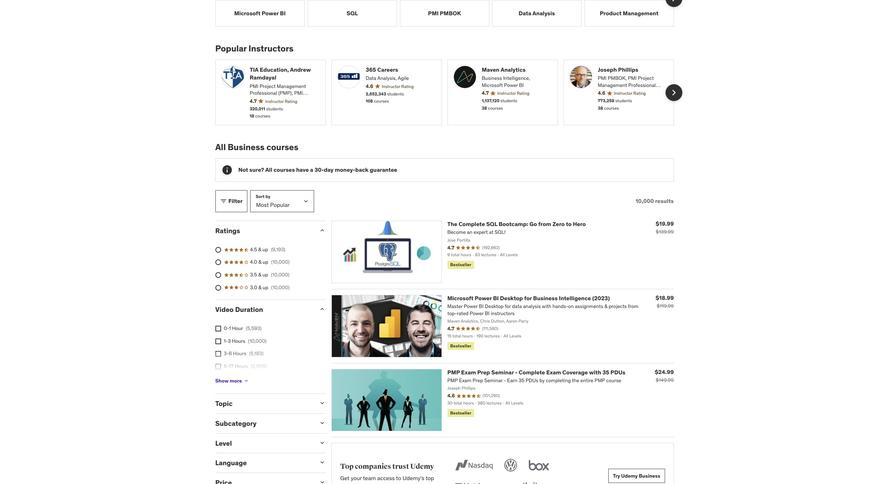 Task type: locate. For each thing, give the bounding box(es) containing it.
to down the trust
[[396, 475, 402, 482]]

xsmall image left 6-
[[215, 364, 221, 370]]

1 horizontal spatial data
[[519, 9, 532, 17]]

ratings button
[[215, 227, 313, 235]]

ratings
[[215, 227, 240, 235]]

30-
[[315, 166, 324, 174]]

4.0 & up (10,000)
[[250, 259, 290, 266]]

1 xsmall image from the top
[[215, 326, 221, 332]]

1 vertical spatial 4.7
[[250, 98, 257, 104]]

microsoft inside maven analytics business intelligence, microsoft power bi
[[482, 82, 503, 88]]

instructor up 773,258 students 38 courses
[[614, 91, 633, 96]]

6
[[229, 351, 232, 357]]

38 down 1,137,120
[[482, 106, 487, 111]]

language button
[[215, 459, 313, 468]]

2,652,343 students 108 courses
[[366, 91, 404, 104]]

instructor rating
[[382, 84, 414, 89], [498, 91, 530, 96], [614, 91, 646, 96], [266, 99, 298, 104]]

up right 4.0 on the bottom left
[[263, 259, 269, 266]]

power down intelligence,
[[504, 82, 518, 88]]

(10,000) up (5,183)
[[248, 338, 267, 344]]

small image
[[319, 227, 326, 234], [319, 479, 326, 485]]

udemy's
[[403, 475, 425, 482]]

1 horizontal spatial 38
[[598, 106, 604, 111]]

data left analysis
[[519, 9, 532, 17]]

1 vertical spatial sql
[[487, 221, 498, 228]]

(9,193)
[[271, 246, 286, 253]]

2 xsmall image from the top
[[215, 339, 221, 344]]

maven analytics business intelligence, microsoft power bi
[[482, 66, 531, 88]]

students right 320,011
[[266, 106, 283, 111]]

0 vertical spatial next image
[[669, 0, 680, 4]]

1 vertical spatial 4.6
[[598, 90, 606, 96]]

instructor rating for pmbok,
[[614, 91, 646, 96]]

2 horizontal spatial microsoft
[[482, 82, 503, 88]]

0 horizontal spatial project
[[260, 83, 276, 89]]

exam right pmp
[[462, 369, 476, 376]]

rating down intelligence,
[[517, 91, 530, 96]]

power
[[262, 9, 279, 17], [504, 82, 518, 88], [475, 295, 492, 302]]

microsoft
[[234, 9, 261, 17], [482, 82, 503, 88], [448, 295, 474, 302]]

0 horizontal spatial udemy
[[411, 463, 434, 471]]

carousel element containing microsoft power bi
[[215, 0, 683, 27]]

business down maven
[[482, 75, 502, 81]]

udemy right try
[[622, 473, 638, 480]]

1 horizontal spatial udemy
[[622, 473, 638, 480]]

1 vertical spatial professional
[[250, 90, 277, 96]]

(5,183)
[[249, 351, 264, 357]]

power up instructors
[[262, 9, 279, 17]]

courses for not
[[274, 166, 295, 174]]

bi inside 'link'
[[280, 9, 286, 17]]

2 carousel element from the top
[[215, 60, 683, 125]]

rating down joseph phillips 'link'
[[634, 91, 646, 96]]

4.7 up 320,011
[[250, 98, 257, 104]]

complete right '-'
[[519, 369, 546, 376]]

instructor rating down (pmp),
[[266, 99, 298, 104]]

& for 3.0
[[259, 284, 262, 291]]

$19.99
[[656, 220, 674, 227]]

carousel element containing tia education, andrew ramdayal
[[215, 60, 683, 125]]

xsmall image
[[215, 326, 221, 332], [215, 339, 221, 344]]

courses down the team
[[364, 483, 384, 485]]

to
[[566, 221, 572, 228], [396, 475, 402, 482]]

hours right 3
[[232, 338, 245, 344]]

1 horizontal spatial complete
[[519, 369, 546, 376]]

0 vertical spatial power
[[262, 9, 279, 17]]

agile
[[398, 75, 409, 81]]

$24.99
[[655, 369, 674, 376]]

xsmall image left the 3-
[[215, 351, 221, 357]]

to right zero
[[566, 221, 572, 228]]

17
[[229, 363, 234, 370]]

up for 3.5 & up
[[263, 272, 268, 278]]

0 horizontal spatial 4.7
[[250, 98, 257, 104]]

power for microsoft power bi
[[262, 9, 279, 17]]

(10,000) for 3.5 & up (10,000)
[[271, 272, 290, 278]]

small image for language
[[319, 459, 326, 467]]

1 vertical spatial project
[[260, 83, 276, 89]]

1 vertical spatial bi
[[519, 82, 524, 88]]

1 vertical spatial data
[[366, 75, 377, 81]]

hours for 6-17 hours
[[235, 363, 248, 370]]

courses down 320,011
[[255, 113, 270, 119]]

show
[[215, 378, 229, 384]]

maven
[[482, 66, 500, 73]]

students for intelligence,
[[501, 98, 518, 103]]

1 vertical spatial microsoft
[[482, 82, 503, 88]]

phillips
[[619, 66, 639, 73]]

business inside maven analytics business intelligence, microsoft power bi
[[482, 75, 502, 81]]

0 horizontal spatial 38
[[482, 106, 487, 111]]

pmp exam prep seminar - complete exam coverage with 35 pdus link
[[448, 369, 626, 376]]

exam left coverage
[[547, 369, 562, 376]]

professional inside joseph phillips pmi pmbok, pmi project management professional (pmp)
[[629, 82, 656, 88]]

carousel element
[[215, 0, 683, 27], [215, 60, 683, 125]]

0 vertical spatial project
[[638, 75, 654, 81]]

popular instructors
[[215, 43, 294, 54]]

netapp image
[[454, 479, 495, 485]]

from
[[539, 221, 552, 228]]

top
[[340, 463, 354, 471]]

xsmall image left 1-
[[215, 339, 221, 344]]

data
[[519, 9, 532, 17], [366, 75, 377, 81]]

0 vertical spatial xsmall image
[[215, 326, 221, 332]]

& right 4.0 on the bottom left
[[259, 259, 262, 266]]

& right 3.0
[[259, 284, 262, 291]]

1 horizontal spatial bi
[[493, 295, 499, 302]]

courses inside 320,011 students 18 courses
[[255, 113, 270, 119]]

power inside maven analytics business intelligence, microsoft power bi
[[504, 82, 518, 88]]

courses inside top companies trust udemy get your team access to udemy's top 25,000+ courses
[[364, 483, 384, 485]]

1 horizontal spatial microsoft
[[448, 295, 474, 302]]

(10,000) down (9,193)
[[271, 259, 290, 266]]

0 vertical spatial 4.7
[[482, 90, 489, 96]]

(10,000) down 3.5 & up (10,000)
[[271, 284, 290, 291]]

power left desktop
[[475, 295, 492, 302]]

1 horizontal spatial exam
[[547, 369, 562, 376]]

0 horizontal spatial bi
[[280, 9, 286, 17]]

xsmall image for 0-
[[215, 326, 221, 332]]

(10,000) up 3.0 & up (10,000) in the left bottom of the page
[[271, 272, 290, 278]]

management up (pmp),
[[277, 83, 306, 89]]

0 horizontal spatial 4.6
[[366, 83, 374, 89]]

students inside 773,258 students 38 courses
[[616, 98, 633, 103]]

0 horizontal spatial pmbok
[[250, 97, 268, 103]]

instructor rating down agile
[[382, 84, 414, 89]]

team
[[363, 475, 376, 482]]

professional for joseph phillips
[[629, 82, 656, 88]]

xsmall image right more
[[244, 378, 249, 384]]

0 horizontal spatial professional
[[250, 90, 277, 96]]

3.0 & up (10,000)
[[250, 284, 290, 291]]

popular instructors element
[[215, 43, 683, 125]]

0 vertical spatial xsmall image
[[215, 351, 221, 357]]

courses down 1,137,120
[[488, 106, 503, 111]]

1 horizontal spatial 4.6
[[598, 90, 606, 96]]

students right 773,258
[[616, 98, 633, 103]]

6-17 hours (2,906)
[[224, 363, 267, 370]]

2 38 from the left
[[598, 106, 604, 111]]

0 vertical spatial 4.6
[[366, 83, 374, 89]]

1 horizontal spatial pmbok
[[440, 9, 461, 17]]

coverage
[[563, 369, 588, 376]]

bi for microsoft power bi
[[280, 9, 286, 17]]

not
[[239, 166, 248, 174]]

pmi
[[428, 9, 439, 17], [598, 75, 607, 81], [628, 75, 637, 81], [250, 83, 259, 89], [294, 90, 303, 96]]

courses for 320,011
[[255, 113, 270, 119]]

andrew
[[290, 66, 311, 73]]

1 vertical spatial udemy
[[622, 473, 638, 480]]

courses inside "2,652,343 students 108 courses"
[[374, 99, 389, 104]]

up right 3.0
[[263, 284, 269, 291]]

next image
[[669, 0, 680, 4], [669, 87, 680, 98]]

0 vertical spatial microsoft
[[234, 9, 261, 17]]

management inside tia education, andrew ramdayal pmi project management professional (pmp), pmi pmbok
[[277, 83, 306, 89]]

& right 3.5
[[258, 272, 261, 278]]

more
[[230, 378, 242, 384]]

courses
[[374, 99, 389, 104], [488, 106, 503, 111], [605, 106, 620, 111], [255, 113, 270, 119], [267, 142, 299, 153], [274, 166, 295, 174], [364, 483, 384, 485]]

complete right the
[[459, 221, 485, 228]]

0 vertical spatial udemy
[[411, 463, 434, 471]]

0 vertical spatial complete
[[459, 221, 485, 228]]

2 next image from the top
[[669, 87, 680, 98]]

students right 1,137,120
[[501, 98, 518, 103]]

1 vertical spatial to
[[396, 475, 402, 482]]

4.7 for maven analytics
[[482, 90, 489, 96]]

1 horizontal spatial 4.7
[[482, 90, 489, 96]]

1 vertical spatial small image
[[319, 479, 326, 485]]

project inside joseph phillips pmi pmbok, pmi project management professional (pmp)
[[638, 75, 654, 81]]

4.5
[[250, 246, 257, 253]]

project down ramdayal
[[260, 83, 276, 89]]

pmp exam prep seminar - complete exam coverage with 35 pdus
[[448, 369, 626, 376]]

udemy up top
[[411, 463, 434, 471]]

2 horizontal spatial bi
[[519, 82, 524, 88]]

0 vertical spatial carousel element
[[215, 0, 683, 27]]

3-
[[224, 351, 229, 357]]

1 exam from the left
[[462, 369, 476, 376]]

38 inside 773,258 students 38 courses
[[598, 106, 604, 111]]

sql
[[347, 9, 358, 17], [487, 221, 498, 228]]

1,137,120
[[482, 98, 500, 103]]

1 vertical spatial xsmall image
[[215, 339, 221, 344]]

students inside 320,011 students 18 courses
[[266, 106, 283, 111]]

project down joseph phillips 'link'
[[638, 75, 654, 81]]

video duration
[[215, 306, 263, 314]]

38 for joseph
[[598, 106, 604, 111]]

38 down 773,258
[[598, 106, 604, 111]]

1 vertical spatial pmbok
[[250, 97, 268, 103]]

$18.99
[[656, 294, 674, 302]]

data down 365
[[366, 75, 377, 81]]

management
[[623, 9, 659, 17], [598, 82, 628, 88], [277, 83, 306, 89]]

microsoft power bi link
[[215, 0, 305, 27]]

udemy inside top companies trust udemy get your team access to udemy's top 25,000+ courses
[[411, 463, 434, 471]]

& for 3.5
[[258, 272, 261, 278]]

rating for intelligence,
[[517, 91, 530, 96]]

1 38 from the left
[[482, 106, 487, 111]]

0 horizontal spatial data
[[366, 75, 377, 81]]

courses inside 773,258 students 38 courses
[[605, 106, 620, 111]]

hours right 17
[[235, 363, 248, 370]]

1 horizontal spatial professional
[[629, 82, 656, 88]]

4.6 up 773,258
[[598, 90, 606, 96]]

up
[[263, 246, 268, 253], [263, 259, 269, 266], [263, 272, 268, 278], [263, 284, 269, 291]]

xsmall image
[[215, 351, 221, 357], [215, 364, 221, 370], [244, 378, 249, 384]]

1 vertical spatial all
[[265, 166, 273, 174]]

students inside 1,137,120 students 38 courses
[[501, 98, 518, 103]]

(10,000) for 3.0 & up (10,000)
[[271, 284, 290, 291]]

up right 4.5
[[263, 246, 268, 253]]

4.6 for joseph phillips
[[598, 90, 606, 96]]

instructor down (pmp),
[[266, 99, 284, 104]]

management down pmbok,
[[598, 82, 628, 88]]

get
[[340, 475, 350, 482]]

students down agile
[[388, 91, 404, 97]]

2,652,343
[[366, 91, 387, 97]]

intelligence
[[559, 295, 592, 302]]

(2023)
[[593, 295, 610, 302]]

courses left the have
[[274, 166, 295, 174]]

filter button
[[215, 190, 247, 212]]

small image
[[220, 198, 227, 205], [319, 306, 326, 313], [319, 400, 326, 407], [319, 420, 326, 427], [319, 440, 326, 447], [319, 459, 326, 467]]

0 horizontal spatial to
[[396, 475, 402, 482]]

pmbok
[[440, 9, 461, 17], [250, 97, 268, 103]]

0 vertical spatial sql
[[347, 9, 358, 17]]

2 vertical spatial power
[[475, 295, 492, 302]]

go
[[530, 221, 538, 228]]

& right 4.5
[[258, 246, 261, 253]]

analysis,
[[378, 75, 397, 81]]

students inside "2,652,343 students 108 courses"
[[388, 91, 404, 97]]

10,000 results
[[636, 198, 674, 205]]

all business courses
[[215, 142, 299, 153]]

1 horizontal spatial all
[[265, 166, 273, 174]]

intelligence,
[[504, 75, 531, 81]]

0 horizontal spatial exam
[[462, 369, 476, 376]]

1-3 hours (10,000)
[[224, 338, 267, 344]]

3.5 & up (10,000)
[[250, 272, 290, 278]]

2 horizontal spatial power
[[504, 82, 518, 88]]

courses up the have
[[267, 142, 299, 153]]

320,011 students 18 courses
[[250, 106, 283, 119]]

0 vertical spatial bi
[[280, 9, 286, 17]]

4.7
[[482, 90, 489, 96], [250, 98, 257, 104]]

xsmall image left 0-
[[215, 326, 221, 332]]

professional down joseph phillips 'link'
[[629, 82, 656, 88]]

35
[[603, 369, 610, 376]]

power inside 'link'
[[262, 9, 279, 17]]

professional down ramdayal
[[250, 90, 277, 96]]

0 horizontal spatial all
[[215, 142, 226, 153]]

business up the not
[[228, 142, 265, 153]]

courses down 2,652,343
[[374, 99, 389, 104]]

careers
[[378, 66, 399, 73]]

instructor rating down intelligence,
[[498, 91, 530, 96]]

up for 4.5 & up
[[263, 246, 268, 253]]

management inside joseph phillips pmi pmbok, pmi project management professional (pmp)
[[598, 82, 628, 88]]

instructor up 1,137,120 students 38 courses
[[498, 91, 516, 96]]

courses down 773,258
[[605, 106, 620, 111]]

rating
[[402, 84, 414, 89], [517, 91, 530, 96], [634, 91, 646, 96], [285, 99, 298, 104]]

0 horizontal spatial microsoft
[[234, 9, 261, 17]]

top
[[426, 475, 434, 482]]

0 vertical spatial to
[[566, 221, 572, 228]]

1 horizontal spatial power
[[475, 295, 492, 302]]

1 vertical spatial xsmall image
[[215, 364, 221, 370]]

1 vertical spatial power
[[504, 82, 518, 88]]

2 vertical spatial bi
[[493, 295, 499, 302]]

1 vertical spatial next image
[[669, 87, 680, 98]]

management for joseph phillips
[[598, 82, 628, 88]]

4.6 up 2,652,343
[[366, 83, 374, 89]]

level
[[215, 439, 232, 448]]

rating for analysis,
[[402, 84, 414, 89]]

& for 4.5
[[258, 246, 261, 253]]

hours right 6
[[233, 351, 247, 357]]

courses for 1,137,120
[[488, 106, 503, 111]]

students for ramdayal
[[266, 106, 283, 111]]

instructor rating up 773,258 students 38 courses
[[614, 91, 646, 96]]

2 vertical spatial xsmall image
[[244, 378, 249, 384]]

4.7 up 1,137,120
[[482, 90, 489, 96]]

0 vertical spatial pmbok
[[440, 9, 461, 17]]

1 horizontal spatial project
[[638, 75, 654, 81]]

rating down agile
[[402, 84, 414, 89]]

2 vertical spatial microsoft
[[448, 295, 474, 302]]

bi for microsoft power bi desktop for business intelligence (2023)
[[493, 295, 499, 302]]

$139.99
[[656, 229, 674, 235]]

analysis
[[533, 9, 555, 17]]

0 vertical spatial small image
[[319, 227, 326, 234]]

(10,000) for 4.0 & up (10,000)
[[271, 259, 290, 266]]

project for education,
[[260, 83, 276, 89]]

38 inside 1,137,120 students 38 courses
[[482, 106, 487, 111]]

subcategory button
[[215, 419, 313, 428]]

365 careers data analysis, agile
[[366, 66, 409, 81]]

25,000+
[[340, 483, 363, 485]]

box image
[[528, 458, 551, 474]]

professional inside tia education, andrew ramdayal pmi project management professional (pmp), pmi pmbok
[[250, 90, 277, 96]]

rating down (pmp),
[[285, 99, 298, 104]]

instructor rating for intelligence,
[[498, 91, 530, 96]]

instructor down analysis,
[[382, 84, 401, 89]]

microsoft inside microsoft power bi 'link'
[[234, 9, 261, 17]]

up right 3.5
[[263, 272, 268, 278]]

1 vertical spatial carousel element
[[215, 60, 683, 125]]

1 carousel element from the top
[[215, 0, 683, 27]]

0 vertical spatial professional
[[629, 82, 656, 88]]

courses inside 1,137,120 students 38 courses
[[488, 106, 503, 111]]

0 horizontal spatial power
[[262, 9, 279, 17]]

project inside tia education, andrew ramdayal pmi project management professional (pmp), pmi pmbok
[[260, 83, 276, 89]]



Task type: describe. For each thing, give the bounding box(es) containing it.
access
[[378, 475, 395, 482]]

zero
[[553, 221, 565, 228]]

hours for 1-3 hours
[[232, 338, 245, 344]]

try udemy business link
[[609, 469, 666, 484]]

1,137,120 students 38 courses
[[482, 98, 518, 111]]

guarantee
[[370, 166, 398, 174]]

power for microsoft power bi desktop for business intelligence (2023)
[[475, 295, 492, 302]]

small image for level
[[319, 440, 326, 447]]

microsoft power bi desktop for business intelligence (2023)
[[448, 295, 610, 302]]

0 vertical spatial data
[[519, 9, 532, 17]]

management right product
[[623, 9, 659, 17]]

4.6 for 365 careers
[[366, 83, 374, 89]]

pmi pmbok link
[[400, 0, 490, 27]]

108
[[366, 99, 373, 104]]

small image for topic
[[319, 400, 326, 407]]

17+ hours
[[224, 376, 246, 382]]

seminar
[[492, 369, 514, 376]]

courses for 2,652,343
[[374, 99, 389, 104]]

maven analytics link
[[482, 66, 552, 74]]

tia
[[250, 66, 259, 73]]

instructor for pmbok,
[[614, 91, 633, 96]]

38 for maven
[[482, 106, 487, 111]]

try udemy business
[[613, 473, 661, 480]]

product
[[600, 9, 622, 17]]

data analysis link
[[493, 0, 582, 27]]

sure?
[[250, 166, 264, 174]]

hours for 3-6 hours
[[233, 351, 247, 357]]

1 small image from the top
[[319, 227, 326, 234]]

(pmp),
[[279, 90, 293, 96]]

pmp
[[448, 369, 460, 376]]

small image for video duration
[[319, 306, 326, 313]]

1
[[229, 325, 231, 332]]

topic
[[215, 400, 233, 408]]

& for 4.0
[[259, 259, 262, 266]]

$19.99 $139.99
[[656, 220, 674, 235]]

courses for 773,258
[[605, 106, 620, 111]]

10,000 results status
[[636, 198, 674, 205]]

desktop
[[500, 295, 523, 302]]

hours right 17+
[[233, 376, 246, 382]]

rating for ramdayal
[[285, 99, 298, 104]]

show more
[[215, 378, 242, 384]]

sql link
[[308, 0, 397, 27]]

0-
[[224, 325, 229, 332]]

tia education, andrew ramdayal pmi project management professional (pmp), pmi pmbok
[[250, 66, 311, 103]]

day
[[324, 166, 334, 174]]

popular
[[215, 43, 247, 54]]

eventbrite image
[[503, 479, 544, 485]]

320,011
[[250, 106, 265, 111]]

small image inside filter button
[[220, 198, 227, 205]]

business right for
[[534, 295, 558, 302]]

have
[[296, 166, 309, 174]]

your
[[351, 475, 362, 482]]

instructor rating for ramdayal
[[266, 99, 298, 104]]

money-
[[335, 166, 356, 174]]

microsoft power bi
[[234, 9, 286, 17]]

365 careers link
[[366, 66, 436, 74]]

pmbok,
[[608, 75, 627, 81]]

instructor for intelligence,
[[498, 91, 516, 96]]

xsmall image inside show more button
[[244, 378, 249, 384]]

joseph phillips link
[[598, 66, 668, 74]]

volkswagen image
[[503, 458, 519, 474]]

subcategory
[[215, 419, 257, 428]]

1 vertical spatial complete
[[519, 369, 546, 376]]

microsoft for microsoft power bi
[[234, 9, 261, 17]]

xsmall image for 3-
[[215, 351, 221, 357]]

0-1 hour (5,593)
[[224, 325, 262, 332]]

instructor rating for analysis,
[[382, 84, 414, 89]]

topic button
[[215, 400, 313, 408]]

$119.99
[[657, 303, 674, 309]]

microsoft for microsoft power bi desktop for business intelligence (2023)
[[448, 295, 474, 302]]

xsmall image for 1-
[[215, 339, 221, 344]]

instructor for analysis,
[[382, 84, 401, 89]]

business right try
[[639, 473, 661, 480]]

analytics
[[501, 66, 526, 73]]

(5,593)
[[246, 325, 262, 332]]

small image for subcategory
[[319, 420, 326, 427]]

back
[[356, 166, 369, 174]]

video
[[215, 306, 234, 314]]

the complete sql bootcamp: go from zero to hero
[[448, 221, 586, 228]]

the complete sql bootcamp: go from zero to hero link
[[448, 221, 586, 228]]

bootcamp:
[[499, 221, 529, 228]]

1 horizontal spatial sql
[[487, 221, 498, 228]]

(pmp)
[[598, 89, 612, 95]]

nasdaq image
[[454, 458, 495, 474]]

bi inside maven analytics business intelligence, microsoft power bi
[[519, 82, 524, 88]]

level button
[[215, 439, 313, 448]]

$18.99 $119.99
[[656, 294, 674, 309]]

language
[[215, 459, 247, 468]]

17+
[[224, 376, 232, 382]]

next image inside popular instructors 'element'
[[669, 87, 680, 98]]

management for tia education, andrew ramdayal
[[277, 83, 306, 89]]

product management link
[[585, 0, 674, 27]]

top companies trust udemy get your team access to udemy's top 25,000+ courses
[[340, 463, 434, 485]]

results
[[656, 198, 674, 205]]

hour
[[232, 325, 243, 332]]

professional for tia education, andrew ramdayal
[[250, 90, 277, 96]]

filter
[[229, 198, 243, 205]]

a
[[310, 166, 314, 174]]

4.0
[[250, 259, 257, 266]]

joseph phillips pmi pmbok, pmi project management professional (pmp)
[[598, 66, 656, 95]]

6-
[[224, 363, 229, 370]]

0 horizontal spatial sql
[[347, 9, 358, 17]]

(10,000) for 1-3 hours (10,000)
[[248, 338, 267, 344]]

0 vertical spatial all
[[215, 142, 226, 153]]

pmbok inside tia education, andrew ramdayal pmi project management professional (pmp), pmi pmbok
[[250, 97, 268, 103]]

1 horizontal spatial to
[[566, 221, 572, 228]]

up for 4.0 & up
[[263, 259, 269, 266]]

365
[[366, 66, 376, 73]]

ramdayal
[[250, 74, 277, 81]]

(2,906)
[[251, 363, 267, 370]]

to inside top companies trust udemy get your team access to udemy's top 25,000+ courses
[[396, 475, 402, 482]]

2 exam from the left
[[547, 369, 562, 376]]

video duration button
[[215, 306, 313, 314]]

trust
[[393, 463, 409, 471]]

microsoft power bi desktop for business intelligence (2023) link
[[448, 295, 610, 302]]

tia education, andrew ramdayal link
[[250, 66, 320, 82]]

1 next image from the top
[[669, 0, 680, 4]]

students for pmbok,
[[616, 98, 633, 103]]

instructor for ramdayal
[[266, 99, 284, 104]]

project for phillips
[[638, 75, 654, 81]]

duration
[[235, 306, 263, 314]]

for
[[525, 295, 532, 302]]

773,258
[[598, 98, 615, 103]]

rating for pmbok,
[[634, 91, 646, 96]]

xsmall image for 6-
[[215, 364, 221, 370]]

2 small image from the top
[[319, 479, 326, 485]]

4.7 for tia education, andrew ramdayal
[[250, 98, 257, 104]]

education,
[[260, 66, 289, 73]]

students for analysis,
[[388, 91, 404, 97]]

0 horizontal spatial complete
[[459, 221, 485, 228]]

up for 3.0 & up
[[263, 284, 269, 291]]

data inside 365 careers data analysis, agile
[[366, 75, 377, 81]]

with
[[590, 369, 602, 376]]



Task type: vqa. For each thing, say whether or not it's contained in the screenshot.


